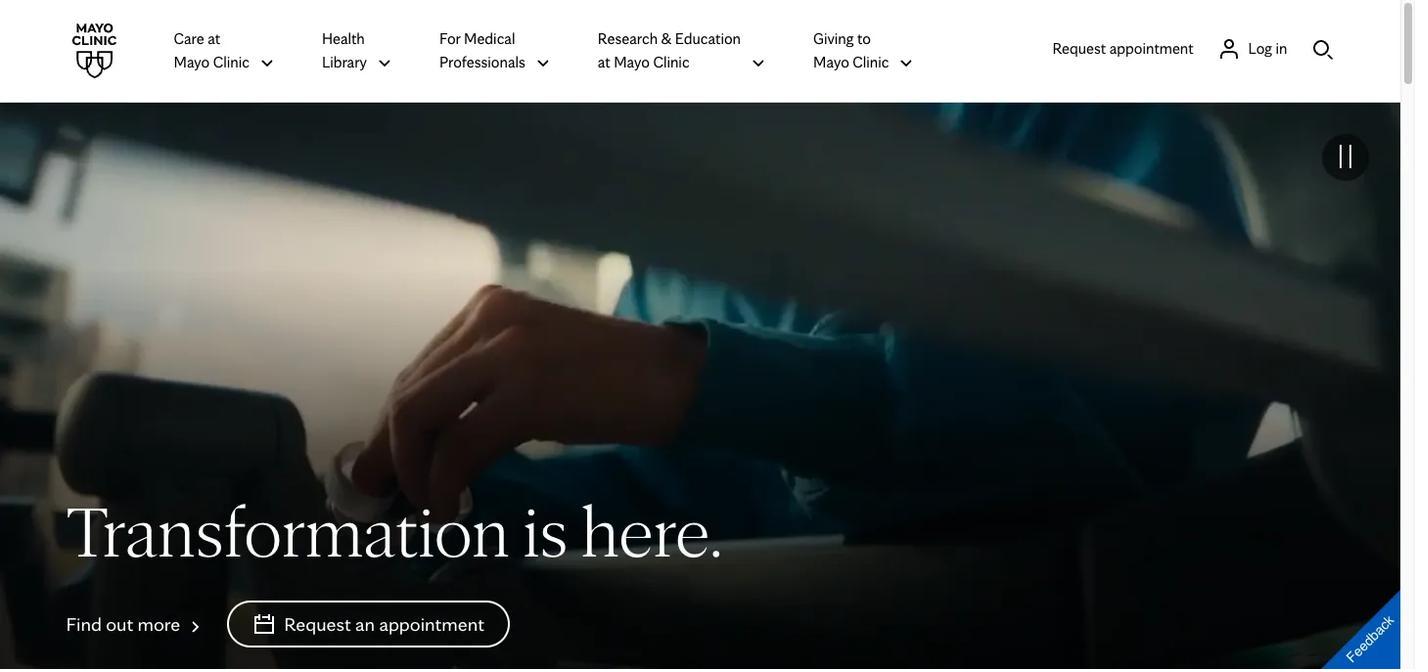 Task type: locate. For each thing, give the bounding box(es) containing it.
mayo inside giving to mayo clinic
[[814, 53, 850, 71]]

1 mayo from the left
[[174, 53, 210, 71]]

at
[[208, 29, 220, 48], [598, 53, 611, 71]]

0 vertical spatial request
[[1053, 39, 1107, 57]]

0 horizontal spatial at
[[208, 29, 220, 48]]

find
[[66, 613, 102, 637]]

giving to mayo clinic
[[814, 29, 890, 71]]

health
[[322, 29, 365, 48]]

clinic
[[213, 53, 250, 71], [654, 53, 690, 71], [853, 53, 890, 71]]

giving
[[814, 29, 854, 48]]

request for request an appointment
[[284, 613, 351, 637]]

1 horizontal spatial at
[[598, 53, 611, 71]]

care
[[174, 29, 204, 48]]

professionals
[[440, 53, 526, 71]]

mayo down research
[[614, 53, 650, 71]]

care at mayo clinic
[[174, 29, 250, 71]]

Request appointment text field
[[1053, 37, 1194, 60]]

0 horizontal spatial appointment
[[379, 613, 485, 637]]

1 horizontal spatial request
[[1053, 39, 1107, 57]]

3 mayo from the left
[[814, 53, 850, 71]]

0 horizontal spatial clinic
[[213, 53, 250, 71]]

clinic inside giving to mayo clinic
[[853, 53, 890, 71]]

clinic inside care at mayo clinic
[[213, 53, 250, 71]]

1 vertical spatial request
[[284, 613, 351, 637]]

request
[[1053, 39, 1107, 57], [284, 613, 351, 637]]

1 vertical spatial appointment
[[379, 613, 485, 637]]

giving to mayo clinic button
[[814, 26, 915, 75]]

0 vertical spatial at
[[208, 29, 220, 48]]

mayo down the care
[[174, 53, 210, 71]]

research
[[598, 29, 658, 48]]

mayo clinic home page image
[[66, 24, 121, 78]]

request inside text box
[[284, 613, 351, 637]]

feedback button
[[1306, 574, 1416, 670]]

at down research
[[598, 53, 611, 71]]

at inside research & education at mayo clinic
[[598, 53, 611, 71]]

1 horizontal spatial clinic
[[654, 53, 690, 71]]

mayo inside care at mayo clinic
[[174, 53, 210, 71]]

appointment inside text box
[[379, 613, 485, 637]]

&
[[662, 29, 672, 48]]

request appointment
[[1053, 39, 1194, 57]]

0 vertical spatial appointment
[[1110, 39, 1194, 57]]

mayo
[[174, 53, 210, 71], [614, 53, 650, 71], [814, 53, 850, 71]]

education
[[676, 29, 741, 48]]

to
[[858, 29, 871, 48]]

0 horizontal spatial request
[[284, 613, 351, 637]]

at right the care
[[208, 29, 220, 48]]

2 horizontal spatial mayo
[[814, 53, 850, 71]]

for
[[440, 29, 461, 48]]

0 horizontal spatial mayo
[[174, 53, 210, 71]]

1 clinic from the left
[[213, 53, 250, 71]]

out
[[106, 613, 133, 637]]

find out more link
[[66, 611, 204, 639]]

1 horizontal spatial appointment
[[1110, 39, 1194, 57]]

log in
[[1249, 39, 1288, 57]]

2 horizontal spatial clinic
[[853, 53, 890, 71]]

2 clinic from the left
[[654, 53, 690, 71]]

request inside text box
[[1053, 39, 1107, 57]]

is
[[523, 486, 569, 575]]

2 mayo from the left
[[614, 53, 650, 71]]

Request an appointment text field
[[284, 611, 485, 639]]

mayo inside research & education at mayo clinic
[[614, 53, 650, 71]]

mayo down giving
[[814, 53, 850, 71]]

3 clinic from the left
[[853, 53, 890, 71]]

for medical professionals
[[440, 29, 526, 71]]

request appointment link
[[1053, 37, 1194, 60]]

1 vertical spatial at
[[598, 53, 611, 71]]

find out more
[[66, 613, 180, 637]]

health library button
[[322, 26, 393, 75]]

1 horizontal spatial mayo
[[614, 53, 650, 71]]

mayo for giving to mayo clinic
[[814, 53, 850, 71]]

request an appointment link
[[227, 602, 510, 649]]

health library
[[322, 29, 367, 71]]

appointment
[[1110, 39, 1194, 57], [379, 613, 485, 637]]

more
[[138, 613, 180, 637]]

at inside care at mayo clinic
[[208, 29, 220, 48]]

research & education at mayo clinic
[[598, 29, 741, 71]]



Task type: describe. For each thing, give the bounding box(es) containing it.
library
[[322, 53, 367, 71]]

Find out more text field
[[66, 611, 180, 639]]

clinic for care at mayo clinic
[[213, 53, 250, 71]]

in
[[1276, 39, 1288, 57]]

care at mayo clinic button
[[174, 26, 275, 75]]

feedback
[[1344, 613, 1398, 666]]

request an appointment
[[284, 613, 485, 637]]

research & education at mayo clinic button
[[598, 26, 767, 75]]

mayo for care at mayo clinic
[[174, 53, 210, 71]]

transformation
[[66, 486, 510, 575]]

request for request appointment
[[1053, 39, 1107, 57]]

here.
[[582, 486, 723, 575]]

medical
[[464, 29, 516, 48]]

transformation is here.
[[66, 486, 723, 575]]

for medical professionals button
[[440, 26, 551, 75]]

clinic inside research & education at mayo clinic
[[654, 53, 690, 71]]

Log in text field
[[1249, 37, 1288, 60]]

log
[[1249, 39, 1273, 57]]

clinic for giving to mayo clinic
[[853, 53, 890, 71]]

appointment inside text box
[[1110, 39, 1194, 57]]

an
[[355, 613, 375, 637]]

log in link
[[1218, 37, 1288, 60]]



Task type: vqa. For each thing, say whether or not it's contained in the screenshot.
appointment in text field
yes



